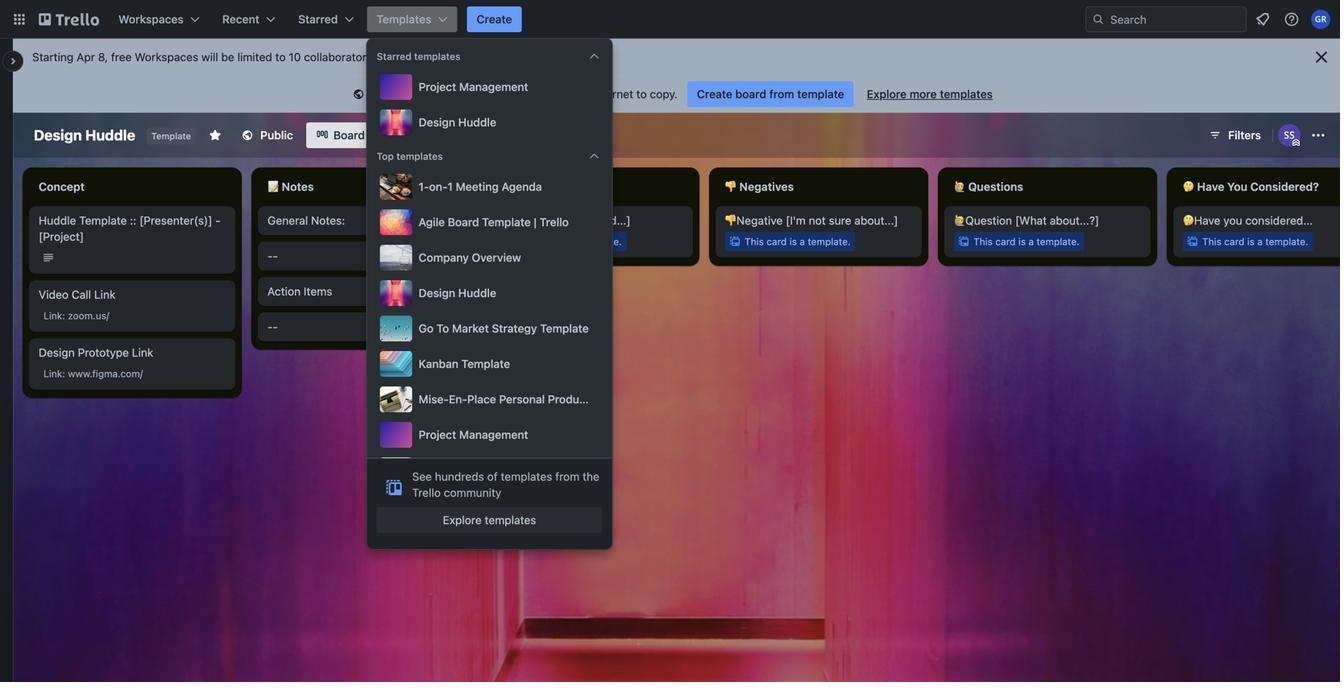 Task type: locate. For each thing, give the bounding box(es) containing it.
project for first project management button from the top
[[419, 80, 457, 94]]

0 horizontal spatial create
[[477, 12, 512, 26]]

design down link : zoom.us/ at the top left of the page
[[39, 346, 75, 360]]

design huddle inside text box
[[34, 127, 135, 144]]

explore for explore more templates
[[867, 87, 907, 101]]

a left public
[[407, 87, 413, 101]]

1 vertical spatial trello
[[412, 487, 441, 500]]

0 notifications image
[[1254, 10, 1273, 29]]

agile board template | trello button
[[377, 206, 603, 239]]

action
[[268, 285, 301, 298]]

management down place
[[459, 429, 529, 442]]

to left "10"
[[275, 50, 286, 64]]

design up to
[[419, 287, 456, 300]]

0 vertical spatial design huddle button
[[377, 106, 603, 139]]

a
[[407, 87, 413, 101], [571, 236, 576, 248], [800, 236, 805, 248], [1029, 236, 1034, 248], [1258, 236, 1263, 248]]

create inside button
[[477, 12, 512, 26]]

- inside huddle template :: [presenter(s)] - [project]
[[215, 214, 221, 227]]

🤔have you considered... link
[[1184, 213, 1341, 229]]

1 project management from the top
[[419, 80, 529, 94]]

starred for starred templates
[[377, 51, 412, 62]]

explore templates
[[443, 514, 536, 527]]

considered?
[[1251, 180, 1320, 194]]

collaborators.
[[304, 50, 376, 64]]

place
[[467, 393, 496, 406]]

0 vertical spatial management
[[459, 80, 529, 94]]

-- link up action items link
[[268, 248, 455, 264]]

Concept text field
[[29, 174, 235, 200]]

the
[[573, 87, 590, 101], [583, 470, 600, 484]]

0 vertical spatial -- link
[[268, 248, 455, 264]]

4 template. from the left
[[1266, 236, 1309, 248]]

🤔
[[1184, 180, 1195, 194]]

0 vertical spatial :
[[62, 310, 65, 322]]

1 horizontal spatial create
[[697, 87, 733, 101]]

sm image
[[351, 87, 367, 103]]

template left for
[[450, 87, 496, 101]]

company overview button
[[377, 242, 603, 274]]

design huddle
[[419, 116, 497, 129], [34, 127, 135, 144], [419, 287, 497, 300]]

2 project management from the top
[[419, 429, 529, 442]]

0 vertical spatial collapse image
[[588, 50, 601, 63]]

starred down templates at the left top
[[377, 51, 412, 62]]

0 vertical spatial project management button
[[377, 71, 603, 103]]

video call link link
[[39, 287, 226, 303]]

card down [i
[[538, 236, 558, 248]]

back to home image
[[39, 6, 99, 32]]

0 vertical spatial explore
[[867, 87, 907, 101]]

this down 👍positive
[[516, 236, 535, 248]]

design huddle button down for
[[377, 106, 603, 139]]

internet
[[593, 87, 634, 101]]

2 template. from the left
[[808, 236, 851, 248]]

filters button
[[1205, 123, 1267, 148]]

project management button down collaborator
[[377, 71, 603, 103]]

this card is a template. for 🤔have you considered...
[[1203, 236, 1309, 248]]

-- down action
[[268, 320, 278, 334]]

1 vertical spatial project management button
[[377, 419, 603, 452]]

0 vertical spatial board
[[334, 129, 365, 142]]

1
[[448, 180, 453, 194]]

0 vertical spatial trello
[[540, 216, 569, 229]]

0 vertical spatial project
[[419, 80, 457, 94]]

template. down the 👎negative [i'm not sure about...] link
[[808, 236, 851, 248]]

show menu image
[[1311, 127, 1327, 144]]

👍positive
[[497, 214, 549, 227]]

this card is a template. down [i'm
[[745, 236, 851, 248]]

explore inside explore more templates link
[[867, 87, 907, 101]]

really
[[562, 214, 590, 227]]

1 horizontal spatial more
[[910, 87, 937, 101]]

2 card from the left
[[767, 236, 787, 248]]

general notes: link
[[268, 213, 455, 229]]

create board from template
[[697, 87, 845, 101]]

card for 🤔have you considered...
[[1225, 236, 1245, 248]]

to
[[275, 50, 286, 64], [637, 87, 647, 101]]

0 horizontal spatial board
[[334, 129, 365, 142]]

huddle up market
[[458, 287, 497, 300]]

1 vertical spatial from
[[556, 470, 580, 484]]

1 vertical spatial collapse image
[[588, 150, 601, 163]]

0 vertical spatial the
[[573, 87, 590, 101]]

the right on
[[573, 87, 590, 101]]

go to market strategy template
[[419, 322, 589, 335]]

1 vertical spatial board
[[448, 216, 479, 229]]

about...]
[[855, 214, 899, 227]]

trello inside button
[[540, 216, 569, 229]]

2 project from the top
[[419, 429, 457, 442]]

this member is an admin of this board. image
[[1293, 139, 1300, 147]]

huddle
[[458, 116, 497, 129], [85, 127, 135, 144], [39, 214, 76, 227], [458, 287, 497, 300]]

👍 Positives text field
[[487, 174, 693, 200]]

1 vertical spatial :
[[62, 368, 65, 380]]

this card is a template. down 👍positive [i really liked...]
[[516, 236, 622, 248]]

1 collapse image from the top
[[588, 50, 601, 63]]

from inside "see hundreds of templates from the trello community"
[[556, 470, 580, 484]]

2 collapse image from the top
[[588, 150, 601, 163]]

1 vertical spatial design huddle button
[[377, 277, 603, 310]]

1 template from the left
[[450, 87, 496, 101]]

template left |
[[482, 216, 531, 229]]

from
[[770, 87, 795, 101], [556, 470, 580, 484]]

design huddle button
[[377, 106, 603, 139], [377, 277, 603, 310]]

agenda
[[502, 180, 542, 194]]

call
[[72, 288, 91, 302]]

prototype
[[78, 346, 129, 360]]

to left 'copy.'
[[637, 87, 647, 101]]

trello
[[540, 216, 569, 229], [412, 487, 441, 500]]

general
[[268, 214, 308, 227]]

template inside the create board from template link
[[798, 87, 845, 101]]

trello down see
[[412, 487, 441, 500]]

will
[[202, 50, 218, 64]]

1 horizontal spatial template
[[798, 87, 845, 101]]

design huddle up "concept"
[[34, 127, 135, 144]]

0 vertical spatial workspaces
[[119, 12, 184, 26]]

link right call
[[94, 288, 116, 302]]

board
[[736, 87, 767, 101]]

trello right |
[[540, 216, 569, 229]]

design huddle down company overview
[[419, 287, 497, 300]]

this card is a template. down 🤔have you considered... link
[[1203, 236, 1309, 248]]

collapse image up 👍 positives text field
[[588, 150, 601, 163]]

management down collaborator
[[459, 80, 529, 94]]

-- link
[[268, 248, 455, 264], [268, 319, 455, 335]]

on-
[[429, 180, 448, 194]]

3 template. from the left
[[1037, 236, 1080, 248]]

0 horizontal spatial to
[[275, 50, 286, 64]]

0 vertical spatial menu
[[377, 71, 603, 139]]

agile
[[419, 216, 445, 229]]

1 -- link from the top
[[268, 248, 455, 264]]

the inside "see hundreds of templates from the trello community"
[[583, 470, 600, 484]]

0 horizontal spatial starred
[[298, 12, 338, 26]]

link inside 'link'
[[94, 288, 116, 302]]

a down [what
[[1029, 236, 1034, 248]]

template
[[151, 131, 191, 141], [79, 214, 127, 227], [482, 216, 531, 229], [540, 322, 589, 335], [462, 358, 510, 371]]

negatives
[[740, 180, 794, 194]]

👍positive [i really liked...] link
[[497, 213, 684, 229]]

menu containing 1-on-1 meeting agenda
[[377, 171, 654, 555]]

this for 🙋 questions
[[974, 236, 993, 248]]

: down video
[[62, 310, 65, 322]]

template. down 🙋question [what about...?] link
[[1037, 236, 1080, 248]]

🤔 have you considered?
[[1184, 180, 1320, 194]]

for
[[499, 87, 514, 101]]

project management button down place
[[377, 419, 603, 452]]

link down video
[[44, 310, 62, 322]]

huddle up [project]
[[39, 214, 76, 227]]

project management for first project management button from the top
[[419, 80, 529, 94]]

: for video
[[62, 310, 65, 322]]

a down [i'm
[[800, 236, 805, 248]]

1 vertical spatial create
[[697, 87, 733, 101]]

this down 👎negative
[[745, 236, 764, 248]]

1-on-1 meeting agenda
[[419, 180, 542, 194]]

1 menu from the top
[[377, 71, 603, 139]]

1 vertical spatial the
[[583, 470, 600, 484]]

templates for explore templates
[[485, 514, 536, 527]]

project
[[419, 80, 457, 94], [419, 429, 457, 442]]

card down 🙋question [what about...?]
[[996, 236, 1016, 248]]

this card is a template. down 🙋question [what about...?]
[[974, 236, 1080, 248]]

is down [i'm
[[790, 236, 797, 248]]

0 vertical spatial create
[[477, 12, 512, 26]]

considered...
[[1246, 214, 1314, 227]]

see hundreds of templates from the trello community
[[412, 470, 600, 500]]

design
[[419, 116, 456, 129], [34, 127, 82, 144], [419, 287, 456, 300], [39, 346, 75, 360]]

board right agile
[[448, 216, 479, 229]]

1-
[[419, 180, 429, 194]]

this card is a template. for 👎negative [i'm not sure about...]
[[745, 236, 851, 248]]

0 horizontal spatial explore
[[443, 514, 482, 527]]

--
[[268, 250, 278, 263], [268, 320, 278, 334]]

create left board
[[697, 87, 733, 101]]

design huddle for second design huddle button
[[419, 287, 497, 300]]

2 this card is a template. from the left
[[745, 236, 851, 248]]

3 card from the left
[[996, 236, 1016, 248]]

:
[[62, 310, 65, 322], [62, 368, 65, 380]]

collapse image
[[588, 50, 601, 63], [588, 150, 601, 163]]

a down 🤔have you considered... link
[[1258, 236, 1263, 248]]

this for 🤔 have you considered?
[[1203, 236, 1222, 248]]

: for design
[[62, 368, 65, 380]]

1 project management button from the top
[[377, 71, 603, 103]]

1 project from the top
[[419, 80, 457, 94]]

this down 🙋question
[[974, 236, 993, 248]]

copy.
[[650, 87, 678, 101]]

: down design prototype link
[[62, 368, 65, 380]]

1 : from the top
[[62, 310, 65, 322]]

top
[[377, 151, 394, 162]]

design up "concept"
[[34, 127, 82, 144]]

personal
[[499, 393, 545, 406]]

the down "productivity"
[[583, 470, 600, 484]]

template. down 👍positive [i really liked...] link on the top of the page
[[579, 236, 622, 248]]

2 menu from the top
[[377, 171, 654, 555]]

menu for starred templates
[[377, 71, 603, 139]]

template. down considered...
[[1266, 236, 1309, 248]]

1 vertical spatial project management
[[419, 429, 529, 442]]

🤔have
[[1184, 214, 1221, 227]]

create up collaborator
[[477, 12, 512, 26]]

board inside board link
[[334, 129, 365, 142]]

3 this card is a template. from the left
[[974, 236, 1080, 248]]

0 horizontal spatial more
[[411, 50, 437, 64]]

card down the 'you'
[[1225, 236, 1245, 248]]

this card is a template.
[[516, 236, 622, 248], [745, 236, 851, 248], [974, 236, 1080, 248], [1203, 236, 1309, 248]]

menu containing project management
[[377, 71, 603, 139]]

agile board template | trello
[[419, 216, 569, 229]]

board
[[334, 129, 365, 142], [448, 216, 479, 229]]

starred up starting apr 8, free workspaces will be limited to 10 collaborators. learn more about collaborator limits
[[298, 12, 338, 26]]

action items
[[268, 285, 332, 298]]

design prototype link
[[39, 346, 153, 360]]

workspaces button
[[109, 6, 210, 32]]

1 horizontal spatial explore
[[867, 87, 907, 101]]

kanban template
[[419, 358, 510, 371]]

greg robinson (gregrobinson96) image
[[1312, 10, 1331, 29]]

templates button
[[367, 6, 458, 32]]

design huddle button down the 'company overview' button in the left of the page
[[377, 277, 603, 310]]

starting
[[32, 50, 74, 64]]

collaborator
[[473, 50, 536, 64]]

about
[[441, 50, 470, 64]]

template down go to market strategy template button
[[462, 358, 510, 371]]

board down sm 'image'
[[334, 129, 365, 142]]

1 horizontal spatial to
[[637, 87, 647, 101]]

1 horizontal spatial board
[[448, 216, 479, 229]]

project management down learn more about collaborator limits link
[[419, 80, 529, 94]]

template left ::
[[79, 214, 127, 227]]

explore inside explore templates link
[[443, 514, 482, 527]]

this down 🤔have
[[1203, 236, 1222, 248]]

template right board
[[798, 87, 845, 101]]

project management down place
[[419, 429, 529, 442]]

[what
[[1016, 214, 1047, 227]]

0 horizontal spatial from
[[556, 470, 580, 484]]

collapse image for 1-on-1 meeting agenda
[[588, 150, 601, 163]]

2 -- from the top
[[268, 320, 278, 334]]

-- link down action items link
[[268, 319, 455, 335]]

1 vertical spatial workspaces
[[135, 50, 199, 64]]

is down 🙋question [what about...?]
[[1019, 236, 1026, 248]]

from right of on the left of the page
[[556, 470, 580, 484]]

4 this card is a template. from the left
[[1203, 236, 1309, 248]]

1 vertical spatial management
[[459, 429, 529, 442]]

public button
[[231, 123, 303, 148]]

project down about
[[419, 80, 457, 94]]

|
[[534, 216, 537, 229]]

project down mise-
[[419, 429, 457, 442]]

public
[[416, 87, 447, 101]]

sure
[[829, 214, 852, 227]]

menu
[[377, 71, 603, 139], [377, 171, 654, 555]]

2 -- link from the top
[[268, 319, 455, 335]]

workspaces down workspaces popup button
[[135, 50, 199, 64]]

is for 👎 negatives
[[790, 236, 797, 248]]

design huddle down public
[[419, 116, 497, 129]]

0 horizontal spatial template
[[450, 87, 496, 101]]

templates inside "see hundreds of templates from the trello community"
[[501, 470, 553, 484]]

1 horizontal spatial starred
[[377, 51, 412, 62]]

1 vertical spatial project
[[419, 429, 457, 442]]

2 template from the left
[[798, 87, 845, 101]]

1 horizontal spatial trello
[[540, 216, 569, 229]]

board inside agile board template | trello button
[[448, 216, 479, 229]]

is for 🙋 questions
[[1019, 236, 1026, 248]]

-- up action
[[268, 250, 278, 263]]

0 vertical spatial --
[[268, 250, 278, 263]]

template. for 🙋question [what about...?]
[[1037, 236, 1080, 248]]

starred inside starred popup button
[[298, 12, 338, 26]]

2 : from the top
[[62, 368, 65, 380]]

huddle up 'concept' text field
[[85, 127, 135, 144]]

4 card from the left
[[1225, 236, 1245, 248]]

1 this card is a template. from the left
[[516, 236, 622, 248]]

template right strategy
[[540, 322, 589, 335]]

is for 🤔 have you considered?
[[1248, 236, 1255, 248]]

apr
[[77, 50, 95, 64]]

1 vertical spatial starred
[[377, 51, 412, 62]]

stu smith (stusmith18) image
[[1279, 124, 1301, 147]]

not
[[809, 214, 826, 227]]

0 vertical spatial from
[[770, 87, 795, 101]]

1 vertical spatial menu
[[377, 171, 654, 555]]

link
[[94, 288, 116, 302], [44, 310, 62, 322], [132, 346, 153, 360], [44, 368, 62, 380]]

card down [i'm
[[767, 236, 787, 248]]

to
[[437, 322, 449, 335]]

0 vertical spatial project management
[[419, 80, 529, 94]]

1 vertical spatial --
[[268, 320, 278, 334]]

is
[[395, 87, 404, 101], [561, 236, 568, 248], [790, 236, 797, 248], [1019, 236, 1026, 248], [1248, 236, 1255, 248]]

design huddle for second design huddle button from the bottom
[[419, 116, 497, 129]]

from right board
[[770, 87, 795, 101]]

is down 🤔have you considered...
[[1248, 236, 1255, 248]]

workspaces up free
[[119, 12, 184, 26]]

system
[[615, 393, 654, 406]]

1 vertical spatial explore
[[443, 514, 482, 527]]

0 horizontal spatial trello
[[412, 487, 441, 500]]

is down 👍positive [i really liked...]
[[561, 236, 568, 248]]

collapse image right the limits
[[588, 50, 601, 63]]

1 vertical spatial -- link
[[268, 319, 455, 335]]

🙋 questions
[[955, 180, 1024, 194]]

this is a public template for anyone on the internet to copy.
[[370, 87, 678, 101]]

0 vertical spatial to
[[275, 50, 286, 64]]

see
[[412, 470, 432, 484]]

0 vertical spatial starred
[[298, 12, 338, 26]]



Task type: describe. For each thing, give the bounding box(es) containing it.
template left star or unstar board 'icon'
[[151, 131, 191, 141]]

👎
[[726, 180, 737, 194]]

starting apr 8, free workspaces will be limited to 10 collaborators. learn more about collaborator limits
[[32, 50, 567, 64]]

design down public
[[419, 116, 456, 129]]

1 horizontal spatial from
[[770, 87, 795, 101]]

free
[[111, 50, 132, 64]]

hundreds
[[435, 470, 484, 484]]

workspaces inside popup button
[[119, 12, 184, 26]]

top templates
[[377, 151, 443, 162]]

Board name text field
[[26, 123, 143, 148]]

2 management from the top
[[459, 429, 529, 442]]

customize views image
[[452, 127, 468, 144]]

📝 notes
[[268, 180, 314, 194]]

1 design huddle button from the top
[[377, 106, 603, 139]]

go to market strategy template button
[[377, 313, 603, 345]]

1 card from the left
[[538, 236, 558, 248]]

filters
[[1229, 129, 1262, 142]]

this card is a template. for 🙋question [what about...?]
[[974, 236, 1080, 248]]

a for 🙋 questions
[[1029, 236, 1034, 248]]

a for 🤔 have you considered?
[[1258, 236, 1263, 248]]

mise-
[[419, 393, 449, 406]]

link : zoom.us/
[[44, 310, 109, 322]]

about...?]
[[1050, 214, 1100, 227]]

market
[[452, 322, 489, 335]]

collapse image for project management
[[588, 50, 601, 63]]

::
[[130, 214, 136, 227]]

this right sm 'image'
[[370, 87, 392, 101]]

board link
[[306, 123, 375, 148]]

explore more templates link
[[858, 81, 1003, 107]]

card for 👎negative [i'm not sure about...]
[[767, 236, 787, 248]]

community
[[444, 487, 502, 500]]

template. for 👎negative [i'm not sure about...]
[[808, 236, 851, 248]]

liked...]
[[593, 214, 631, 227]]

a for 👎 negatives
[[800, 236, 805, 248]]

8,
[[98, 50, 108, 64]]

create for create
[[477, 12, 512, 26]]

questions
[[969, 180, 1024, 194]]

trello inside "see hundreds of templates from the trello community"
[[412, 487, 441, 500]]

starred templates
[[377, 51, 461, 62]]

explore for explore templates
[[443, 514, 482, 527]]

overview
[[472, 251, 521, 264]]

🤔 Have You Considered? text field
[[1174, 174, 1341, 200]]

link down design prototype link
[[44, 368, 62, 380]]

template. for 🤔have you considered...
[[1266, 236, 1309, 248]]

card for 🙋question [what about...?]
[[996, 236, 1016, 248]]

🤔have you considered...
[[1184, 214, 1314, 227]]

[project]
[[39, 230, 84, 243]]

huddle template :: [presenter(s)] - [project]
[[39, 214, 221, 243]]

mise-en-place personal productivity system
[[419, 393, 654, 406]]

items
[[304, 285, 332, 298]]

📝 Notes text field
[[258, 174, 464, 200]]

design inside text box
[[34, 127, 82, 144]]

table
[[405, 129, 434, 142]]

search image
[[1092, 13, 1105, 26]]

company
[[419, 251, 469, 264]]

👎 Negatives text field
[[716, 174, 922, 200]]

huddle down this is a public template for anyone on the internet to copy. in the top of the page
[[458, 116, 497, 129]]

primary element
[[0, 0, 1341, 39]]

huddle inside text box
[[85, 127, 135, 144]]

👎negative [i'm not sure about...]
[[726, 214, 899, 227]]

huddle template :: [presenter(s)] - [project] link
[[39, 213, 226, 245]]

0 vertical spatial more
[[411, 50, 437, 64]]

limits
[[539, 50, 567, 64]]

general notes:
[[268, 214, 345, 227]]

create for create board from template
[[697, 87, 733, 101]]

template inside huddle template :: [presenter(s)] - [project]
[[79, 214, 127, 227]]

notes
[[282, 180, 314, 194]]

1 vertical spatial to
[[637, 87, 647, 101]]

this for 👎 negatives
[[745, 236, 764, 248]]

📝
[[268, 180, 279, 194]]

limited
[[238, 50, 272, 64]]

🙋 Questions text field
[[945, 174, 1151, 200]]

kanban
[[419, 358, 459, 371]]

star or unstar board image
[[209, 129, 222, 142]]

www.figma.com/
[[68, 368, 143, 380]]

[presenter(s)]
[[140, 214, 212, 227]]

🙋question [what about...?] link
[[955, 213, 1142, 229]]

1 template. from the left
[[579, 236, 622, 248]]

en-
[[449, 393, 467, 406]]

on
[[557, 87, 570, 101]]

create button
[[467, 6, 522, 32]]

explore templates link
[[377, 508, 603, 534]]

1 vertical spatial more
[[910, 87, 937, 101]]

have
[[1198, 180, 1225, 194]]

1 -- from the top
[[268, 250, 278, 263]]

project management for second project management button from the top
[[419, 429, 529, 442]]

video call link
[[39, 288, 116, 302]]

a down really
[[571, 236, 576, 248]]

link right prototype
[[132, 346, 153, 360]]

open information menu image
[[1284, 11, 1300, 27]]

company overview
[[419, 251, 521, 264]]

🙋
[[955, 180, 966, 194]]

1-on-1 meeting agenda button
[[377, 171, 603, 203]]

👎negative [i'm not sure about...] link
[[726, 213, 913, 229]]

templates for starred templates
[[414, 51, 461, 62]]

templates for top templates
[[397, 151, 443, 162]]

menu for top templates
[[377, 171, 654, 555]]

starred for starred
[[298, 12, 338, 26]]

1 management from the top
[[459, 80, 529, 94]]

strategy
[[492, 322, 537, 335]]

2 project management button from the top
[[377, 419, 603, 452]]

👎 negatives
[[726, 180, 794, 194]]

you
[[1224, 214, 1243, 227]]

👎negative
[[726, 214, 783, 227]]

you
[[1228, 180, 1248, 194]]

[i'm
[[786, 214, 806, 227]]

zoom.us/
[[68, 310, 109, 322]]

explore more templates
[[867, 87, 993, 101]]

be
[[221, 50, 235, 64]]

2 design huddle button from the top
[[377, 277, 603, 310]]

concept
[[39, 180, 85, 194]]

anyone
[[517, 87, 554, 101]]

public
[[261, 129, 293, 142]]

recent button
[[213, 6, 285, 32]]

create board from template link
[[688, 81, 854, 107]]

starred button
[[289, 6, 364, 32]]

productivity
[[548, 393, 612, 406]]

huddle inside huddle template :: [presenter(s)] - [project]
[[39, 214, 76, 227]]

notes:
[[311, 214, 345, 227]]

Search field
[[1105, 7, 1246, 31]]

template inside button
[[540, 322, 589, 335]]

👍
[[497, 180, 508, 194]]

project for second project management button from the top
[[419, 429, 457, 442]]

👍positive [i really liked...]
[[497, 214, 631, 227]]

is left public
[[395, 87, 404, 101]]



Task type: vqa. For each thing, say whether or not it's contained in the screenshot.
Start
no



